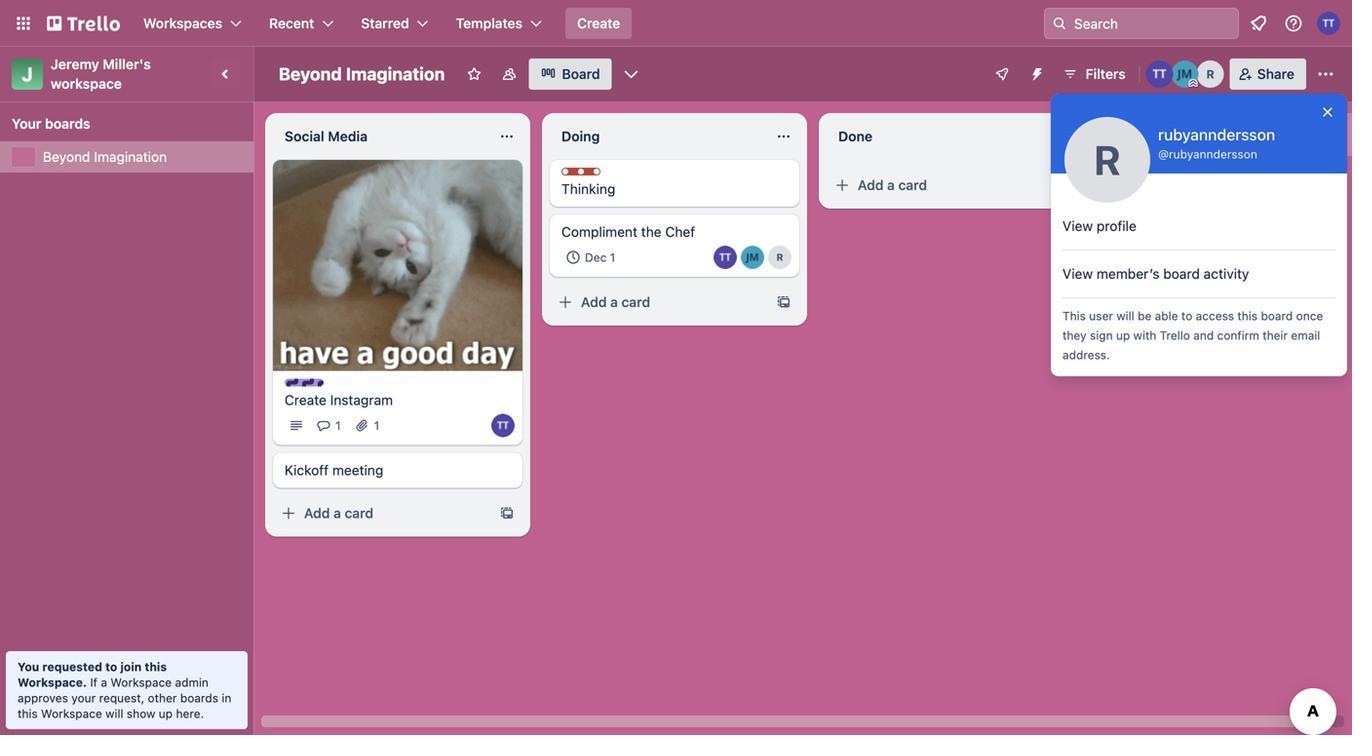 Task type: describe. For each thing, give the bounding box(es) containing it.
beyond inside "board name" text box
[[279, 63, 342, 84]]

1 vertical spatial imagination
[[94, 149, 167, 165]]

compliment the chef link
[[562, 222, 788, 242]]

view for view profile
[[1063, 218, 1094, 234]]

add another list button
[[1096, 113, 1353, 156]]

workspaces
[[143, 15, 222, 31]]

doing
[[562, 128, 600, 144]]

filters button
[[1057, 59, 1132, 90]]

j
[[22, 62, 33, 85]]

1 horizontal spatial rubyanndersson (rubyanndersson) image
[[1065, 117, 1151, 203]]

0 horizontal spatial beyond
[[43, 149, 90, 165]]

Social Media text field
[[273, 121, 488, 152]]

media
[[328, 128, 368, 144]]

kickoff meeting
[[285, 462, 384, 478]]

boards inside if a workspace admin approves your request, other boards in this workspace will show up here.
[[180, 692, 218, 705]]

they
[[1063, 329, 1087, 342]]

card for social media
[[345, 505, 374, 521]]

recent button
[[258, 8, 346, 39]]

1 inside option
[[610, 251, 616, 264]]

thoughts thinking
[[562, 169, 635, 197]]

their
[[1263, 329, 1289, 342]]

activity
[[1204, 266, 1250, 282]]

kickoff
[[285, 462, 329, 478]]

board link
[[529, 59, 612, 90]]

view profile
[[1063, 218, 1137, 234]]

social media
[[285, 128, 368, 144]]

add a card for done
[[858, 177, 928, 193]]

request,
[[99, 692, 145, 705]]

workspace visible image
[[502, 66, 517, 82]]

beyond imagination link
[[43, 147, 242, 167]]

admin
[[175, 676, 209, 690]]

will inside if a workspace admin approves your request, other boards in this workspace will show up here.
[[106, 707, 123, 721]]

jeremy miller's workspace
[[51, 56, 154, 92]]

will inside the this user will be able to access this board once they sign up with trello and confirm their email address.
[[1117, 309, 1135, 323]]

trello
[[1160, 329, 1191, 342]]

1 vertical spatial rubyanndersson (rubyanndersson) image
[[769, 246, 792, 269]]

user
[[1090, 309, 1114, 323]]

starred
[[361, 15, 409, 31]]

rubyanndersson inside rubyanndersson @ rubyanndersson
[[1170, 147, 1258, 161]]

social
[[285, 128, 325, 144]]

jeremy miller (jeremymiller198) image
[[741, 246, 765, 269]]

create for create instagram
[[285, 392, 327, 408]]

Board name text field
[[269, 59, 455, 90]]

create instagram
[[285, 392, 393, 408]]

color: purple, title: none image
[[285, 379, 324, 387]]

jeremy miller (jeremymiller198) image
[[1172, 60, 1199, 88]]

Doing text field
[[550, 121, 765, 152]]

add a card for doing
[[581, 294, 651, 310]]

board inside the this user will be able to access this board once they sign up with trello and confirm their email address.
[[1262, 309, 1294, 323]]

other
[[148, 692, 177, 705]]

rubyanndersson (rubyanndersson) image
[[1197, 60, 1225, 88]]

up inside if a workspace admin approves your request, other boards in this workspace will show up here.
[[159, 707, 173, 721]]

profile
[[1097, 218, 1137, 234]]

starred button
[[349, 8, 441, 39]]

requested
[[42, 660, 102, 674]]

r for right rubyanndersson (rubyanndersson) image
[[1095, 136, 1121, 184]]

templates
[[456, 15, 523, 31]]

open information menu image
[[1285, 14, 1304, 33]]

create for create
[[577, 15, 621, 31]]

add for doing
[[581, 294, 607, 310]]

view member's board activity
[[1063, 266, 1250, 282]]

dec
[[585, 251, 607, 264]]

show
[[127, 707, 155, 721]]

workspace navigation collapse icon image
[[213, 60, 240, 88]]

instagram
[[330, 392, 393, 408]]

a for doing
[[611, 294, 618, 310]]

miller's
[[103, 56, 151, 72]]

imagination inside "board name" text box
[[346, 63, 445, 84]]

0 vertical spatial board
[[1164, 266, 1201, 282]]

kickoff meeting link
[[285, 461, 511, 480]]

sign
[[1091, 329, 1114, 342]]

this inside if a workspace admin approves your request, other boards in this workspace will show up here.
[[18, 707, 38, 721]]

this
[[1063, 309, 1087, 323]]

to inside "you requested to join this workspace."
[[105, 660, 117, 674]]

your
[[71, 692, 96, 705]]

this user will be able to access this board once they sign up with trello and confirm their email address.
[[1063, 309, 1324, 362]]

show menu image
[[1317, 64, 1336, 84]]

if a workspace admin approves your request, other boards in this workspace will show up here.
[[18, 676, 232, 721]]

0 horizontal spatial beyond imagination
[[43, 149, 167, 165]]

email
[[1292, 329, 1321, 342]]

this inside the this user will be able to access this board once they sign up with trello and confirm their email address.
[[1238, 309, 1258, 323]]

your boards
[[12, 116, 90, 132]]

0 notifications image
[[1248, 12, 1271, 35]]

compliment
[[562, 224, 638, 240]]

meeting
[[333, 462, 384, 478]]

0 horizontal spatial terry turtle (terryturtle) image
[[492, 414, 515, 437]]

compliment the chef
[[562, 224, 696, 240]]

to inside the this user will be able to access this board once they sign up with trello and confirm their email address.
[[1182, 309, 1193, 323]]

create instagram link
[[285, 391, 511, 410]]



Task type: vqa. For each thing, say whether or not it's contained in the screenshot.
Request to join
no



Task type: locate. For each thing, give the bounding box(es) containing it.
0 vertical spatial rubyanndersson
[[1159, 125, 1276, 144]]

and
[[1194, 329, 1215, 342]]

2 vertical spatial this
[[18, 707, 38, 721]]

1 vertical spatial board
[[1262, 309, 1294, 323]]

Search field
[[1068, 9, 1239, 38]]

1 horizontal spatial create
[[577, 15, 621, 31]]

rubyanndersson (rubyanndersson) image
[[1065, 117, 1151, 203], [769, 246, 792, 269]]

2 horizontal spatial this
[[1238, 309, 1258, 323]]

0 horizontal spatial will
[[106, 707, 123, 721]]

0 horizontal spatial 1
[[336, 419, 341, 433]]

1 horizontal spatial terry turtle (terryturtle) image
[[714, 246, 737, 269]]

add for social media
[[304, 505, 330, 521]]

workspace.
[[18, 676, 87, 690]]

card for done
[[899, 177, 928, 193]]

view for view member's board activity
[[1063, 266, 1094, 282]]

add down dec
[[581, 294, 607, 310]]

add a card button down "done" 'text box'
[[827, 170, 1046, 201]]

r for the bottom rubyanndersson (rubyanndersson) image
[[777, 252, 784, 263]]

1 vertical spatial beyond
[[43, 149, 90, 165]]

beyond imagination
[[279, 63, 445, 84], [43, 149, 167, 165]]

r button for jeremy miller (jeremymiller198) image
[[769, 246, 792, 269]]

2 horizontal spatial card
[[899, 177, 928, 193]]

a down dec 1
[[611, 294, 618, 310]]

1 horizontal spatial 1
[[374, 419, 380, 433]]

1 horizontal spatial board
[[1262, 309, 1294, 323]]

share
[[1258, 66, 1295, 82]]

0 horizontal spatial card
[[345, 505, 374, 521]]

imagination
[[346, 63, 445, 84], [94, 149, 167, 165]]

1 horizontal spatial to
[[1182, 309, 1193, 323]]

1 vertical spatial add a card
[[581, 294, 651, 310]]

1 horizontal spatial add a card
[[581, 294, 651, 310]]

a right if
[[101, 676, 107, 690]]

0 horizontal spatial r button
[[769, 246, 792, 269]]

r
[[1207, 67, 1215, 81], [1095, 136, 1121, 184], [777, 252, 784, 263]]

1 vertical spatial add a card button
[[550, 287, 769, 318]]

0 horizontal spatial create from template… image
[[499, 506, 515, 521]]

r for rubyanndersson (rubyanndersson) icon
[[1207, 67, 1215, 81]]

this
[[1238, 309, 1258, 323], [145, 660, 167, 674], [18, 707, 38, 721]]

0 horizontal spatial rubyanndersson (rubyanndersson) image
[[769, 246, 792, 269]]

beyond
[[279, 63, 342, 84], [43, 149, 90, 165]]

confirm
[[1218, 329, 1260, 342]]

add inside button
[[1131, 126, 1157, 142]]

automation image
[[1022, 59, 1049, 86]]

r left @
[[1095, 136, 1121, 184]]

1 right dec
[[610, 251, 616, 264]]

a for done
[[888, 177, 895, 193]]

@
[[1159, 147, 1170, 161]]

view up this at the right of the page
[[1063, 266, 1094, 282]]

1 horizontal spatial beyond imagination
[[279, 63, 445, 84]]

1 vertical spatial beyond imagination
[[43, 149, 167, 165]]

0 vertical spatial imagination
[[346, 63, 445, 84]]

board up their at right
[[1262, 309, 1294, 323]]

here.
[[176, 707, 204, 721]]

a for social media
[[334, 505, 341, 521]]

r right jeremy miller (jeremymiller198) image
[[777, 252, 784, 263]]

2 vertical spatial add a card button
[[273, 498, 492, 529]]

2 horizontal spatial 1
[[610, 251, 616, 264]]

0 vertical spatial workspace
[[111, 676, 172, 690]]

customize views image
[[622, 64, 641, 84]]

0 vertical spatial this
[[1238, 309, 1258, 323]]

a down "done" 'text box'
[[888, 177, 895, 193]]

up right sign
[[1117, 329, 1131, 342]]

rubyanndersson @ rubyanndersson
[[1159, 125, 1276, 161]]

1 vertical spatial r button
[[769, 246, 792, 269]]

able
[[1156, 309, 1179, 323]]

will left be
[[1117, 309, 1135, 323]]

1 horizontal spatial this
[[145, 660, 167, 674]]

search image
[[1052, 16, 1068, 31]]

0 vertical spatial view
[[1063, 218, 1094, 234]]

recent
[[269, 15, 314, 31]]

add down kickoff
[[304, 505, 330, 521]]

close image
[[1321, 104, 1336, 120]]

r button for jeremy miller (jeremymiller198) icon
[[1197, 60, 1225, 88]]

add down done
[[858, 177, 884, 193]]

r inside icon
[[1207, 67, 1215, 81]]

1 horizontal spatial create from template… image
[[1053, 178, 1069, 193]]

up down "other"
[[159, 707, 173, 721]]

2 vertical spatial card
[[345, 505, 374, 521]]

address.
[[1063, 348, 1111, 362]]

terry turtle (terryturtle) image
[[1147, 60, 1174, 88]]

2 horizontal spatial terry turtle (terryturtle) image
[[1318, 12, 1341, 35]]

workspace down join
[[111, 676, 172, 690]]

0 vertical spatial boards
[[45, 116, 90, 132]]

card for doing
[[622, 294, 651, 310]]

2 horizontal spatial add a card
[[858, 177, 928, 193]]

imagination down 'starred' popup button
[[346, 63, 445, 84]]

a down kickoff meeting
[[334, 505, 341, 521]]

thinking link
[[562, 179, 788, 199]]

create inside "button"
[[577, 15, 621, 31]]

another
[[1161, 126, 1211, 142]]

join
[[120, 660, 142, 674]]

access
[[1196, 309, 1235, 323]]

1 horizontal spatial boards
[[180, 692, 218, 705]]

1 vertical spatial view
[[1063, 266, 1094, 282]]

add a card down kickoff meeting
[[304, 505, 374, 521]]

1 vertical spatial r
[[1095, 136, 1121, 184]]

back to home image
[[47, 8, 120, 39]]

1 horizontal spatial r
[[1095, 136, 1121, 184]]

add a card button down kickoff meeting link on the bottom left of page
[[273, 498, 492, 529]]

you
[[18, 660, 39, 674]]

1 vertical spatial card
[[622, 294, 651, 310]]

this member is an admin of this board. image
[[1190, 79, 1198, 88]]

the
[[642, 224, 662, 240]]

add a card
[[858, 177, 928, 193], [581, 294, 651, 310], [304, 505, 374, 521]]

primary element
[[0, 0, 1353, 47]]

0 vertical spatial terry turtle (terryturtle) image
[[1318, 12, 1341, 35]]

0 horizontal spatial boards
[[45, 116, 90, 132]]

to left join
[[105, 660, 117, 674]]

add a card button for doing
[[550, 287, 769, 318]]

1 vertical spatial will
[[106, 707, 123, 721]]

card down meeting
[[345, 505, 374, 521]]

1 horizontal spatial add a card button
[[550, 287, 769, 318]]

rubyanndersson (rubyanndersson) image right jeremy miller (jeremymiller198) image
[[769, 246, 792, 269]]

0 horizontal spatial add a card
[[304, 505, 374, 521]]

2 vertical spatial terry turtle (terryturtle) image
[[492, 414, 515, 437]]

to right able
[[1182, 309, 1193, 323]]

0 vertical spatial create from template… image
[[1053, 178, 1069, 193]]

create from template… image
[[776, 295, 792, 310]]

add a card for social media
[[304, 505, 374, 521]]

1 vertical spatial terry turtle (terryturtle) image
[[714, 246, 737, 269]]

1 vertical spatial create
[[285, 392, 327, 408]]

1 horizontal spatial up
[[1117, 329, 1131, 342]]

share button
[[1231, 59, 1307, 90]]

1
[[610, 251, 616, 264], [336, 419, 341, 433], [374, 419, 380, 433]]

rubyanndersson
[[1159, 125, 1276, 144], [1170, 147, 1258, 161]]

1 vertical spatial create from template… image
[[499, 506, 515, 521]]

0 horizontal spatial add a card button
[[273, 498, 492, 529]]

your boards with 1 items element
[[12, 112, 232, 136]]

will down request,
[[106, 707, 123, 721]]

to
[[1182, 309, 1193, 323], [105, 660, 117, 674]]

1 horizontal spatial r button
[[1197, 60, 1225, 88]]

0 vertical spatial add a card
[[858, 177, 928, 193]]

once
[[1297, 309, 1324, 323]]

0 vertical spatial card
[[899, 177, 928, 193]]

this up "confirm" at the right top
[[1238, 309, 1258, 323]]

0 vertical spatial add a card button
[[827, 170, 1046, 201]]

beyond down recent dropdown button on the top of the page
[[279, 63, 342, 84]]

your
[[12, 116, 41, 132]]

this down approves at the left bottom
[[18, 707, 38, 721]]

you requested to join this workspace.
[[18, 660, 167, 690]]

boards
[[45, 116, 90, 132], [180, 692, 218, 705]]

add a card button for social media
[[273, 498, 492, 529]]

2 view from the top
[[1063, 266, 1094, 282]]

chef
[[666, 224, 696, 240]]

add a card button
[[827, 170, 1046, 201], [550, 287, 769, 318], [273, 498, 492, 529]]

in
[[222, 692, 232, 705]]

jeremy
[[51, 56, 99, 72]]

add a card down dec 1
[[581, 294, 651, 310]]

if
[[90, 676, 98, 690]]

member's
[[1097, 266, 1160, 282]]

a
[[888, 177, 895, 193], [611, 294, 618, 310], [334, 505, 341, 521], [101, 676, 107, 690]]

0 vertical spatial up
[[1117, 329, 1131, 342]]

create from template… image for done
[[1053, 178, 1069, 193]]

this right join
[[145, 660, 167, 674]]

0 horizontal spatial this
[[18, 707, 38, 721]]

2 vertical spatial add a card
[[304, 505, 374, 521]]

0 vertical spatial create
[[577, 15, 621, 31]]

1 horizontal spatial imagination
[[346, 63, 445, 84]]

view
[[1063, 218, 1094, 234], [1063, 266, 1094, 282]]

card down "done" 'text box'
[[899, 177, 928, 193]]

1 view from the top
[[1063, 218, 1094, 234]]

boards right your on the left top of the page
[[45, 116, 90, 132]]

up
[[1117, 329, 1131, 342], [159, 707, 173, 721]]

thinking
[[562, 181, 616, 197]]

create from template… image for social media
[[499, 506, 515, 521]]

color: bold red, title: "thoughts" element
[[562, 168, 635, 182]]

add another list
[[1131, 126, 1234, 142]]

boards down the admin
[[180, 692, 218, 705]]

0 vertical spatial r button
[[1197, 60, 1225, 88]]

1 horizontal spatial beyond
[[279, 63, 342, 84]]

beyond imagination down starred
[[279, 63, 445, 84]]

templates button
[[444, 8, 554, 39]]

a inside if a workspace admin approves your request, other boards in this workspace will show up here.
[[101, 676, 107, 690]]

add left another
[[1131, 126, 1157, 142]]

0 horizontal spatial workspace
[[41, 707, 102, 721]]

view left profile
[[1063, 218, 1094, 234]]

imagination down your boards with 1 items element
[[94, 149, 167, 165]]

1 vertical spatial up
[[159, 707, 173, 721]]

0 vertical spatial r
[[1207, 67, 1215, 81]]

0 horizontal spatial imagination
[[94, 149, 167, 165]]

1 vertical spatial to
[[105, 660, 117, 674]]

create button
[[566, 8, 632, 39]]

add a card down done
[[858, 177, 928, 193]]

1 vertical spatial boards
[[180, 692, 218, 705]]

0 vertical spatial beyond
[[279, 63, 342, 84]]

1 down instagram
[[374, 419, 380, 433]]

2 horizontal spatial r
[[1207, 67, 1215, 81]]

board up able
[[1164, 266, 1201, 282]]

board
[[562, 66, 600, 82]]

will
[[1117, 309, 1135, 323], [106, 707, 123, 721]]

up inside the this user will be able to access this board once they sign up with trello and confirm their email address.
[[1117, 329, 1131, 342]]

1 vertical spatial workspace
[[41, 707, 102, 721]]

beyond imagination inside "board name" text box
[[279, 63, 445, 84]]

1 horizontal spatial will
[[1117, 309, 1135, 323]]

r button right jeremy miller (jeremymiller198) image
[[769, 246, 792, 269]]

dec 1
[[585, 251, 616, 264]]

list
[[1214, 126, 1234, 142]]

0 horizontal spatial up
[[159, 707, 173, 721]]

0 horizontal spatial to
[[105, 660, 117, 674]]

1 vertical spatial this
[[145, 660, 167, 674]]

with
[[1134, 329, 1157, 342]]

add a card button down the
[[550, 287, 769, 318]]

r button
[[1197, 60, 1225, 88], [769, 246, 792, 269]]

boards inside your boards with 1 items element
[[45, 116, 90, 132]]

Done text field
[[827, 121, 1042, 152]]

1 horizontal spatial workspace
[[111, 676, 172, 690]]

add
[[1131, 126, 1157, 142], [858, 177, 884, 193], [581, 294, 607, 310], [304, 505, 330, 521]]

done
[[839, 128, 873, 144]]

r right this member is an admin of this board. image
[[1207, 67, 1215, 81]]

board
[[1164, 266, 1201, 282], [1262, 309, 1294, 323]]

create up board
[[577, 15, 621, 31]]

1 horizontal spatial card
[[622, 294, 651, 310]]

add for done
[[858, 177, 884, 193]]

be
[[1138, 309, 1152, 323]]

add a card button for done
[[827, 170, 1046, 201]]

create from template… image
[[1053, 178, 1069, 193], [499, 506, 515, 521]]

0 vertical spatial to
[[1182, 309, 1193, 323]]

r button right terry turtle (terryturtle) icon
[[1197, 60, 1225, 88]]

create down color: purple, title: none icon
[[285, 392, 327, 408]]

2 vertical spatial r
[[777, 252, 784, 263]]

approves
[[18, 692, 68, 705]]

0 vertical spatial beyond imagination
[[279, 63, 445, 84]]

Dec 1 checkbox
[[562, 246, 622, 269]]

beyond imagination down your boards with 1 items element
[[43, 149, 167, 165]]

beyond down your boards
[[43, 149, 90, 165]]

card down compliment the chef
[[622, 294, 651, 310]]

filters
[[1086, 66, 1126, 82]]

0 horizontal spatial create
[[285, 392, 327, 408]]

0 vertical spatial rubyanndersson (rubyanndersson) image
[[1065, 117, 1151, 203]]

0 horizontal spatial r
[[777, 252, 784, 263]]

0 vertical spatial will
[[1117, 309, 1135, 323]]

thoughts
[[581, 169, 635, 182]]

star or unstar board image
[[467, 66, 482, 82]]

1 down create instagram
[[336, 419, 341, 433]]

1 vertical spatial rubyanndersson
[[1170, 147, 1258, 161]]

this inside "you requested to join this workspace."
[[145, 660, 167, 674]]

create
[[577, 15, 621, 31], [285, 392, 327, 408]]

workspace down your
[[41, 707, 102, 721]]

power ups image
[[995, 66, 1010, 82]]

0 horizontal spatial board
[[1164, 266, 1201, 282]]

workspace
[[51, 76, 122, 92]]

terry turtle (terryturtle) image
[[1318, 12, 1341, 35], [714, 246, 737, 269], [492, 414, 515, 437]]

rubyanndersson (rubyanndersson) image left @
[[1065, 117, 1151, 203]]

2 horizontal spatial add a card button
[[827, 170, 1046, 201]]

workspaces button
[[132, 8, 254, 39]]



